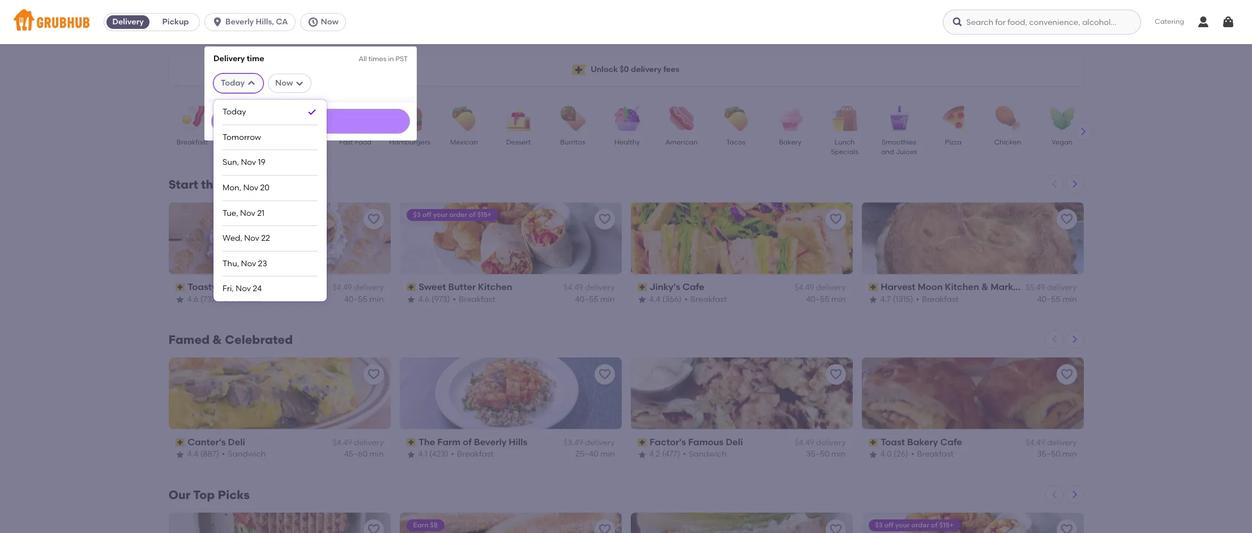 Task type: locate. For each thing, give the bounding box(es) containing it.
delivery for harvest moon kitchen & marketplace
[[1048, 283, 1078, 293]]

• breakfast for cafe
[[685, 294, 728, 304]]

min for the farm of beverly hills
[[601, 450, 615, 459]]

sun, nov 19
[[223, 158, 266, 167]]

35–50 for factor's famous deli
[[807, 450, 830, 459]]

$4.49 delivery for canter's deli
[[333, 438, 384, 448]]

0 vertical spatial now
[[321, 17, 339, 27]]

0 horizontal spatial now
[[275, 78, 293, 88]]

min for toasty's breakfast burritos
[[370, 294, 384, 304]]

1 horizontal spatial 4.4
[[650, 294, 661, 304]]

caret left icon image for famed & celebrated
[[1050, 335, 1059, 344]]

40–55 min for toasty's breakfast burritos
[[344, 294, 384, 304]]

• right (73)
[[217, 294, 221, 304]]

breakfast
[[177, 138, 208, 146], [226, 282, 269, 292], [223, 294, 260, 304], [459, 294, 496, 304], [691, 294, 728, 304], [923, 294, 959, 304], [457, 450, 494, 459], [918, 450, 954, 459]]

2 save this restaurant image from the top
[[829, 523, 843, 533]]

40–55 min for harvest moon kitchen & marketplace
[[1038, 294, 1078, 304]]

beverly
[[226, 17, 254, 27], [474, 437, 507, 448]]

nov left 24
[[236, 284, 251, 294]]

1 vertical spatial &
[[213, 333, 222, 347]]

breakfast for the farm of beverly hills
[[457, 450, 494, 459]]

and inside coffee and tea
[[252, 138, 265, 146]]

0 horizontal spatial sandwich
[[228, 450, 266, 459]]

1 horizontal spatial delivery
[[214, 54, 245, 63]]

1 vertical spatial svg image
[[247, 79, 256, 88]]

all
[[359, 55, 367, 63]]

0 horizontal spatial off
[[423, 211, 432, 219]]

1 horizontal spatial 35–50 min
[[1038, 450, 1078, 459]]

0 horizontal spatial 4.6
[[187, 294, 198, 304]]

• sandwich down famous
[[683, 450, 727, 459]]

tea
[[241, 148, 253, 156]]

0 vertical spatial svg image
[[212, 16, 223, 28]]

0 horizontal spatial beverly
[[226, 17, 254, 27]]

2 caret left icon image from the top
[[1050, 335, 1059, 344]]

• for cafe
[[685, 294, 688, 304]]

and down smoothies
[[882, 148, 895, 156]]

delivery left the pickup
[[112, 17, 144, 27]]

25–40 min
[[576, 450, 615, 459]]

35–50 min for toast bakery cafe
[[1038, 450, 1078, 459]]

• right (973)
[[453, 294, 456, 304]]

0 horizontal spatial cafe
[[683, 282, 705, 292]]

1 vertical spatial 4.4
[[187, 450, 198, 459]]

0 horizontal spatial your
[[433, 211, 448, 219]]

0 horizontal spatial bakery
[[780, 138, 802, 146]]

save this restaurant image
[[367, 212, 381, 226], [598, 212, 612, 226], [829, 212, 843, 226], [1061, 212, 1074, 226], [367, 368, 381, 381], [598, 368, 612, 381], [1061, 368, 1074, 381], [367, 523, 381, 533], [598, 523, 612, 533], [1061, 523, 1074, 533]]

caret right icon image
[[1079, 127, 1088, 136], [1071, 180, 1080, 189], [1071, 335, 1080, 344], [1071, 490, 1080, 499]]

1 horizontal spatial svg image
[[247, 79, 256, 88]]

beverly left hills,
[[226, 17, 254, 27]]

1 vertical spatial cafe
[[941, 437, 963, 448]]

0 horizontal spatial svg image
[[212, 16, 223, 28]]

today up tomorrow
[[223, 107, 246, 117]]

0 horizontal spatial $3 off your order of $15+
[[413, 211, 492, 219]]

nov left 20
[[243, 183, 259, 193]]

wed, nov 22
[[223, 234, 270, 243]]

2 • sandwich from the left
[[683, 450, 727, 459]]

$15+
[[477, 211, 492, 219], [940, 521, 954, 529]]

jinky's
[[650, 282, 681, 292]]

0 horizontal spatial • sandwich
[[222, 450, 266, 459]]

marketplace
[[991, 282, 1048, 292]]

1 vertical spatial delivery
[[214, 54, 245, 63]]

sandwich down canter's deli
[[228, 450, 266, 459]]

bakery down bakery image at top
[[780, 138, 802, 146]]

$3.49 delivery
[[564, 438, 615, 448]]

star icon image left 4.0
[[869, 450, 878, 459]]

$4.49
[[333, 283, 352, 293], [564, 283, 583, 293], [795, 283, 815, 293], [333, 438, 352, 448], [795, 438, 815, 448], [1026, 438, 1046, 448]]

svg image
[[212, 16, 223, 28], [247, 79, 256, 88]]

1 horizontal spatial and
[[882, 148, 895, 156]]

bakery image
[[771, 106, 811, 131]]

nov down tea
[[241, 158, 256, 167]]

• breakfast down fri, nov 24
[[217, 294, 260, 304]]

beverly left the hills
[[474, 437, 507, 448]]

nov left 23
[[241, 259, 256, 269]]

2 35–50 min from the left
[[1038, 450, 1078, 459]]

picks
[[218, 488, 250, 502]]

2 kitchen from the left
[[945, 282, 980, 292]]

0 horizontal spatial burritos
[[271, 282, 306, 292]]

now up today option
[[275, 78, 293, 88]]

smoothies and juices
[[882, 138, 918, 156]]

subscription pass image left toasty's
[[175, 283, 185, 291]]

sandwich
[[228, 450, 266, 459], [689, 450, 727, 459]]

4 40–55 from the left
[[1038, 294, 1061, 304]]

1 horizontal spatial beverly
[[474, 437, 507, 448]]

delivery
[[631, 65, 662, 74], [354, 283, 384, 293], [585, 283, 615, 293], [817, 283, 846, 293], [1048, 283, 1078, 293], [354, 438, 384, 448], [585, 438, 615, 448], [817, 438, 846, 448], [1048, 438, 1078, 448]]

and up tea
[[252, 138, 265, 146]]

bakery up (26)
[[908, 437, 939, 448]]

1 horizontal spatial off
[[885, 521, 894, 529]]

1 • sandwich from the left
[[222, 450, 266, 459]]

subscription pass image for toast bakery cafe
[[869, 439, 879, 447]]

breakfast down the breakfast 'image'
[[177, 138, 208, 146]]

subscription pass image for factor's famous deli
[[638, 439, 648, 447]]

list box
[[223, 100, 318, 301]]

•
[[217, 294, 221, 304], [453, 294, 456, 304], [685, 294, 688, 304], [917, 294, 920, 304], [222, 450, 225, 459], [451, 450, 455, 459], [683, 450, 686, 459], [912, 450, 915, 459]]

pickup
[[162, 17, 189, 27]]

min
[[370, 294, 384, 304], [601, 294, 615, 304], [832, 294, 846, 304], [1063, 294, 1078, 304], [370, 450, 384, 459], [601, 450, 615, 459], [832, 450, 846, 459], [1063, 450, 1078, 459]]

3 40–55 min from the left
[[807, 294, 846, 304]]

40–55 for jinky's cafe
[[807, 294, 830, 304]]

• breakfast for butter
[[453, 294, 496, 304]]

juices
[[896, 148, 918, 156]]

1 horizontal spatial &
[[982, 282, 989, 292]]

• breakfast
[[217, 294, 260, 304], [453, 294, 496, 304], [685, 294, 728, 304], [917, 294, 959, 304], [451, 450, 494, 459], [912, 450, 954, 459]]

breakfast down the sweet butter kitchen
[[459, 294, 496, 304]]

$4.49 for sweet butter kitchen
[[564, 283, 583, 293]]

delivery left time
[[214, 54, 245, 63]]

min for sweet butter kitchen
[[601, 294, 615, 304]]

delivery for jinky's cafe
[[817, 283, 846, 293]]

famed & celebrated
[[169, 333, 293, 347]]

delivery inside button
[[112, 17, 144, 27]]

1 horizontal spatial 4.6
[[418, 294, 430, 304]]

0 vertical spatial order
[[450, 211, 468, 219]]

subscription pass image
[[175, 283, 185, 291], [638, 283, 648, 291], [407, 439, 417, 447]]

beverly hills, ca
[[226, 17, 288, 27]]

and inside smoothies and juices
[[882, 148, 895, 156]]

1 vertical spatial today
[[223, 107, 246, 117]]

save this restaurant button
[[364, 209, 384, 229], [595, 209, 615, 229], [826, 209, 846, 229], [1057, 209, 1078, 229], [364, 364, 384, 385], [595, 364, 615, 385], [826, 364, 846, 385], [1057, 364, 1078, 385], [364, 520, 384, 533], [595, 520, 615, 533], [826, 520, 846, 533], [1057, 520, 1078, 533]]

0 horizontal spatial 35–50
[[807, 450, 830, 459]]

• for breakfast
[[217, 294, 221, 304]]

0 vertical spatial &
[[982, 282, 989, 292]]

0 vertical spatial off
[[423, 211, 432, 219]]

today down delivery time
[[221, 78, 245, 88]]

nov
[[241, 158, 256, 167], [243, 183, 259, 193], [240, 208, 255, 218], [244, 234, 259, 243], [241, 259, 256, 269], [236, 284, 251, 294]]

star icon image left 4.1
[[407, 450, 416, 459]]

0 vertical spatial your
[[433, 211, 448, 219]]

0 vertical spatial beverly
[[226, 17, 254, 27]]

1 horizontal spatial subscription pass image
[[407, 439, 417, 447]]

kitchen right moon
[[945, 282, 980, 292]]

$3 off your order of $15+
[[413, 211, 492, 219], [876, 521, 954, 529]]

1 4.6 from the left
[[187, 294, 198, 304]]

4.6 down sweet on the bottom
[[418, 294, 430, 304]]

0 horizontal spatial $15+
[[477, 211, 492, 219]]

caret left icon image for our top picks
[[1050, 490, 1059, 499]]

nov for fri,
[[236, 284, 251, 294]]

4.4 (366)
[[650, 294, 682, 304]]

• down farm
[[451, 450, 455, 459]]

&
[[982, 282, 989, 292], [213, 333, 222, 347]]

coffee
[[228, 138, 251, 146]]

subscription pass image left canter's
[[175, 439, 185, 447]]

star icon image
[[175, 295, 184, 304], [407, 295, 416, 304], [638, 295, 647, 304], [869, 295, 878, 304], [175, 450, 184, 459], [407, 450, 416, 459], [638, 450, 647, 459], [869, 450, 878, 459]]

chicken
[[995, 138, 1022, 146]]

grubhub plus flag logo image
[[573, 64, 587, 75]]

1 horizontal spatial order
[[912, 521, 930, 529]]

1 vertical spatial off
[[885, 521, 894, 529]]

list box containing today
[[223, 100, 318, 301]]

breakfast image
[[173, 106, 212, 131]]

1 vertical spatial save this restaurant image
[[829, 523, 843, 533]]

1 vertical spatial caret left icon image
[[1050, 335, 1059, 344]]

0 horizontal spatial 35–50 min
[[807, 450, 846, 459]]

1 35–50 from the left
[[807, 450, 830, 459]]

• right (1315)
[[917, 294, 920, 304]]

25–40
[[576, 450, 599, 459]]

sandwich for deli
[[228, 450, 266, 459]]

subscription pass image left factor's
[[638, 439, 648, 447]]

hills
[[509, 437, 528, 448]]

(423)
[[430, 450, 449, 459]]

now
[[321, 17, 339, 27], [275, 78, 293, 88]]

2 horizontal spatial subscription pass image
[[638, 283, 648, 291]]

star icon image for toasty's breakfast burritos
[[175, 295, 184, 304]]

• breakfast for bakery
[[912, 450, 954, 459]]

thu, nov 23
[[223, 259, 267, 269]]

• breakfast down the sweet butter kitchen
[[453, 294, 496, 304]]

vegan
[[1052, 138, 1073, 146]]

35–50
[[807, 450, 830, 459], [1038, 450, 1061, 459]]

$4.49 delivery
[[333, 283, 384, 293], [564, 283, 615, 293], [795, 283, 846, 293], [333, 438, 384, 448], [795, 438, 846, 448], [1026, 438, 1078, 448]]

deli right canter's
[[228, 437, 245, 448]]

delivery for delivery time
[[214, 54, 245, 63]]

subscription pass image for harvest moon kitchen & marketplace
[[869, 283, 879, 291]]

0 horizontal spatial delivery
[[112, 17, 144, 27]]

start the day
[[169, 177, 247, 192]]

• breakfast down moon
[[917, 294, 959, 304]]

our
[[169, 488, 191, 502]]

star icon image left 4.4 (887)
[[175, 450, 184, 459]]

3 caret left icon image from the top
[[1050, 490, 1059, 499]]

star icon image left 4.4 (366)
[[638, 295, 647, 304]]

35–50 for toast bakery cafe
[[1038, 450, 1061, 459]]

breakfast for sweet butter kitchen
[[459, 294, 496, 304]]

4.2
[[650, 450, 661, 459]]

1 sandwich from the left
[[228, 450, 266, 459]]

0 horizontal spatial &
[[213, 333, 222, 347]]

star icon image left 4.2
[[638, 450, 647, 459]]

breakfast down 'toast bakery cafe' in the right of the page
[[918, 450, 954, 459]]

breakfast down moon
[[923, 294, 959, 304]]

4 40–55 min from the left
[[1038, 294, 1078, 304]]

subscription pass image for toasty's breakfast burritos
[[175, 283, 185, 291]]

caret right icon image for day
[[1071, 180, 1080, 189]]

0 horizontal spatial deli
[[228, 437, 245, 448]]

sweet
[[419, 282, 446, 292]]

21
[[257, 208, 265, 218]]

harvest
[[881, 282, 916, 292]]

0 horizontal spatial kitchen
[[478, 282, 513, 292]]

1 vertical spatial $3
[[876, 521, 883, 529]]

2 40–55 from the left
[[575, 294, 599, 304]]

svg image left the beverly hills, ca
[[212, 16, 223, 28]]

min for harvest moon kitchen & marketplace
[[1063, 294, 1078, 304]]

1 horizontal spatial • sandwich
[[683, 450, 727, 459]]

hamburgers image
[[390, 106, 430, 131]]

19
[[258, 158, 266, 167]]

(73)
[[200, 294, 215, 304]]

0 horizontal spatial and
[[252, 138, 265, 146]]

& right famed
[[213, 333, 222, 347]]

breakfast down fri, nov 24
[[223, 294, 260, 304]]

1 40–55 from the left
[[344, 294, 368, 304]]

subscription pass image left the on the bottom of the page
[[407, 439, 417, 447]]

• right "(887)"
[[222, 450, 225, 459]]

1 40–55 min from the left
[[344, 294, 384, 304]]

caret left icon image
[[1050, 180, 1059, 189], [1050, 335, 1059, 344], [1050, 490, 1059, 499]]

0 vertical spatial 4.4
[[650, 294, 661, 304]]

0 vertical spatial save this restaurant image
[[829, 368, 843, 381]]

2 4.6 from the left
[[418, 294, 430, 304]]

1 vertical spatial beverly
[[474, 437, 507, 448]]

0 vertical spatial $15+
[[477, 211, 492, 219]]

0 vertical spatial and
[[252, 138, 265, 146]]

star icon image left the 4.6 (73)
[[175, 295, 184, 304]]

svg image inside "beverly hills, ca" 'button'
[[212, 16, 223, 28]]

breakfast for toast bakery cafe
[[918, 450, 954, 459]]

min for factor's famous deli
[[832, 450, 846, 459]]

1 vertical spatial $3 off your order of $15+
[[876, 521, 954, 529]]

delivery for canter's deli
[[354, 438, 384, 448]]

nov for mon,
[[243, 183, 259, 193]]

subscription pass image left toast
[[869, 439, 879, 447]]

0 vertical spatial of
[[469, 211, 476, 219]]

fast
[[339, 138, 353, 146]]

0 vertical spatial cafe
[[683, 282, 705, 292]]

• right the (366)
[[685, 294, 688, 304]]

specials
[[831, 148, 859, 156]]

svg image down time
[[247, 79, 256, 88]]

1 horizontal spatial deli
[[726, 437, 743, 448]]

• right (477)
[[683, 450, 686, 459]]

• sandwich down canter's deli
[[222, 450, 266, 459]]

star icon image left the 4.6 (973) in the left of the page
[[407, 295, 416, 304]]

• right (26)
[[912, 450, 915, 459]]

catering
[[1156, 18, 1185, 26]]

mon, nov 20
[[223, 183, 270, 193]]

1 vertical spatial your
[[896, 521, 910, 529]]

• sandwich for deli
[[222, 450, 266, 459]]

burritos image
[[553, 106, 593, 131]]

sandwich for famous
[[689, 450, 727, 459]]

4.6 left (73)
[[187, 294, 198, 304]]

subscription pass image left jinky's
[[638, 283, 648, 291]]

save this restaurant image
[[829, 368, 843, 381], [829, 523, 843, 533]]

& left marketplace
[[982, 282, 989, 292]]

1 vertical spatial bakery
[[908, 437, 939, 448]]

subscription pass image left sweet on the bottom
[[407, 283, 417, 291]]

subscription pass image left harvest
[[869, 283, 879, 291]]

0 horizontal spatial 4.4
[[187, 450, 198, 459]]

1 horizontal spatial $3 off your order of $15+
[[876, 521, 954, 529]]

1 horizontal spatial kitchen
[[945, 282, 980, 292]]

2 40–55 min from the left
[[575, 294, 615, 304]]

your
[[433, 211, 448, 219], [896, 521, 910, 529]]

0 vertical spatial caret left icon image
[[1050, 180, 1059, 189]]

$3
[[413, 211, 421, 219], [876, 521, 883, 529]]

burritos
[[561, 138, 586, 146], [271, 282, 306, 292]]

burritos down "burritos" 'image'
[[561, 138, 586, 146]]

subscription pass image for sweet butter kitchen
[[407, 283, 417, 291]]

nov for tue,
[[240, 208, 255, 218]]

1 vertical spatial and
[[882, 148, 895, 156]]

1 caret left icon image from the top
[[1050, 180, 1059, 189]]

subscription pass image for canter's deli
[[175, 439, 185, 447]]

toast
[[881, 437, 906, 448]]

0 vertical spatial delivery
[[112, 17, 144, 27]]

cafe
[[683, 282, 705, 292], [941, 437, 963, 448]]

40–55 for toasty's breakfast burritos
[[344, 294, 368, 304]]

tomorrow
[[223, 133, 261, 142]]

star icon image left 4.7
[[869, 295, 878, 304]]

1 35–50 min from the left
[[807, 450, 846, 459]]

pst
[[396, 55, 408, 63]]

caret left icon image for start the day
[[1050, 180, 1059, 189]]

bagels image
[[281, 106, 321, 131]]

1 vertical spatial $15+
[[940, 521, 954, 529]]

star icon image for harvest moon kitchen & marketplace
[[869, 295, 878, 304]]

kitchen
[[478, 282, 513, 292], [945, 282, 980, 292]]

subscription pass image
[[407, 283, 417, 291], [869, 283, 879, 291], [175, 439, 185, 447], [638, 439, 648, 447], [869, 439, 879, 447]]

• for moon
[[917, 294, 920, 304]]

1 kitchen from the left
[[478, 282, 513, 292]]

main navigation navigation
[[0, 0, 1253, 533]]

star icon image for jinky's cafe
[[638, 295, 647, 304]]

1 horizontal spatial bakery
[[908, 437, 939, 448]]

pizza
[[946, 138, 962, 146]]

fast food image
[[336, 106, 375, 131]]

kitchen right butter
[[478, 282, 513, 292]]

burritos right 24
[[271, 282, 306, 292]]

0 vertical spatial burritos
[[561, 138, 586, 146]]

2 sandwich from the left
[[689, 450, 727, 459]]

delivery for delivery
[[112, 17, 144, 27]]

40–55 for sweet butter kitchen
[[575, 294, 599, 304]]

0 vertical spatial $3
[[413, 211, 421, 219]]

caret right icon image for picks
[[1071, 490, 1080, 499]]

nov left 22
[[244, 234, 259, 243]]

• breakfast down the farm of beverly hills
[[451, 450, 494, 459]]

breakfast down jinky's cafe
[[691, 294, 728, 304]]

• breakfast down jinky's cafe
[[685, 294, 728, 304]]

today option
[[223, 100, 318, 125]]

nov left 21
[[240, 208, 255, 218]]

farm
[[438, 437, 461, 448]]

breakfast for jinky's cafe
[[691, 294, 728, 304]]

4.4 left "(887)"
[[187, 450, 198, 459]]

• breakfast down 'toast bakery cafe' in the right of the page
[[912, 450, 954, 459]]

breakfast down the farm of beverly hills
[[457, 450, 494, 459]]

$8
[[430, 521, 438, 529]]

subscription pass image for the farm of beverly hills
[[407, 439, 417, 447]]

day
[[223, 177, 247, 192]]

vegan image
[[1043, 106, 1083, 131]]

deli
[[228, 437, 245, 448], [726, 437, 743, 448]]

1 horizontal spatial now
[[321, 17, 339, 27]]

in
[[388, 55, 394, 63]]

• for deli
[[222, 450, 225, 459]]

svg image
[[1222, 15, 1236, 29], [307, 16, 319, 28], [953, 16, 964, 28], [295, 79, 304, 88]]

• sandwich
[[222, 450, 266, 459], [683, 450, 727, 459]]

2 deli from the left
[[726, 437, 743, 448]]

1 horizontal spatial sandwich
[[689, 450, 727, 459]]

4.4 down jinky's
[[650, 294, 661, 304]]

star icon image for the farm of beverly hills
[[407, 450, 416, 459]]

deli right famous
[[726, 437, 743, 448]]

4.4 for jinky's cafe
[[650, 294, 661, 304]]

2 35–50 from the left
[[1038, 450, 1061, 459]]

sandwich down famous
[[689, 450, 727, 459]]

2 vertical spatial caret left icon image
[[1050, 490, 1059, 499]]

nov for thu,
[[241, 259, 256, 269]]

0 horizontal spatial subscription pass image
[[175, 283, 185, 291]]

now right ca
[[321, 17, 339, 27]]

1 horizontal spatial cafe
[[941, 437, 963, 448]]

3 40–55 from the left
[[807, 294, 830, 304]]

1 horizontal spatial 35–50
[[1038, 450, 1061, 459]]

and
[[252, 138, 265, 146], [882, 148, 895, 156]]



Task type: describe. For each thing, give the bounding box(es) containing it.
star icon image for factor's famous deli
[[638, 450, 647, 459]]

breakfast for toasty's breakfast burritos
[[223, 294, 260, 304]]

jinky's cafe
[[650, 282, 705, 292]]

• for famous
[[683, 450, 686, 459]]

today inside option
[[223, 107, 246, 117]]

delivery time
[[214, 54, 264, 63]]

star icon image for canter's deli
[[175, 450, 184, 459]]

lunch
[[835, 138, 855, 146]]

mexican
[[451, 138, 478, 146]]

pickup button
[[152, 13, 200, 31]]

23
[[258, 259, 267, 269]]

(477)
[[663, 450, 681, 459]]

4.6 for toasty's breakfast burritos
[[187, 294, 198, 304]]

$4.49 delivery for sweet butter kitchen
[[564, 283, 615, 293]]

svg image inside now button
[[307, 16, 319, 28]]

$4.49 for toasty's breakfast burritos
[[333, 283, 352, 293]]

(973)
[[432, 294, 450, 304]]

0 horizontal spatial $3
[[413, 211, 421, 219]]

• breakfast for farm
[[451, 450, 494, 459]]

$4.49 delivery for jinky's cafe
[[795, 283, 846, 293]]

dessert image
[[499, 106, 539, 131]]

40–55 for harvest moon kitchen & marketplace
[[1038, 294, 1061, 304]]

0 vertical spatial today
[[221, 78, 245, 88]]

delivery for toasty's breakfast burritos
[[354, 283, 384, 293]]

1 vertical spatial of
[[463, 437, 472, 448]]

celebrated
[[225, 333, 293, 347]]

40–55 min for jinky's cafe
[[807, 294, 846, 304]]

ca
[[276, 17, 288, 27]]

• for bakery
[[912, 450, 915, 459]]

nov for wed,
[[244, 234, 259, 243]]

now inside button
[[321, 17, 339, 27]]

dessert
[[506, 138, 531, 146]]

coffee and tea image
[[227, 106, 267, 131]]

and for coffee and tea
[[252, 138, 265, 146]]

toast bakery cafe
[[881, 437, 963, 448]]

$4.49 for toast bakery cafe
[[1026, 438, 1046, 448]]

catering button
[[1148, 9, 1193, 35]]

1 horizontal spatial $3
[[876, 521, 883, 529]]

times
[[369, 55, 387, 63]]

$3.49
[[564, 438, 583, 448]]

delivery for the farm of beverly hills
[[585, 438, 615, 448]]

• breakfast for breakfast
[[217, 294, 260, 304]]

now button
[[300, 13, 351, 31]]

the
[[419, 437, 435, 448]]

lunch specials
[[831, 138, 859, 156]]

$4.49 delivery for factor's famous deli
[[795, 438, 846, 448]]

delivery for sweet butter kitchen
[[585, 283, 615, 293]]

update button
[[211, 109, 410, 134]]

1 vertical spatial burritos
[[271, 282, 306, 292]]

kitchen for moon
[[945, 282, 980, 292]]

butter
[[448, 282, 476, 292]]

$4.49 delivery for toasty's breakfast burritos
[[333, 283, 384, 293]]

the
[[201, 177, 221, 192]]

min for jinky's cafe
[[832, 294, 846, 304]]

earn
[[413, 521, 429, 529]]

breakfast for harvest moon kitchen & marketplace
[[923, 294, 959, 304]]

kitchen for butter
[[478, 282, 513, 292]]

4.6 for sweet butter kitchen
[[418, 294, 430, 304]]

• breakfast for moon
[[917, 294, 959, 304]]

4.0 (26)
[[881, 450, 909, 459]]

45–60 min
[[344, 450, 384, 459]]

24
[[253, 284, 262, 294]]

chicken image
[[989, 106, 1028, 131]]

1 vertical spatial order
[[912, 521, 930, 529]]

hamburgers
[[389, 138, 431, 146]]

hills,
[[256, 17, 274, 27]]

delivery for toast bakery cafe
[[1048, 438, 1078, 448]]

our top picks
[[169, 488, 250, 502]]

coffee and tea
[[228, 138, 265, 156]]

nov for sun,
[[241, 158, 256, 167]]

1 horizontal spatial burritos
[[561, 138, 586, 146]]

0 horizontal spatial order
[[450, 211, 468, 219]]

star icon image for sweet butter kitchen
[[407, 295, 416, 304]]

star icon image for toast bakery cafe
[[869, 450, 878, 459]]

fri, nov 24
[[223, 284, 262, 294]]

1 vertical spatial now
[[275, 78, 293, 88]]

$4.49 for canter's deli
[[333, 438, 352, 448]]

beverly hills, ca button
[[205, 13, 300, 31]]

healthy image
[[608, 106, 647, 131]]

40–55 min for sweet butter kitchen
[[575, 294, 615, 304]]

$4.49 delivery for toast bakery cafe
[[1026, 438, 1078, 448]]

update
[[298, 117, 324, 125]]

1 horizontal spatial $15+
[[940, 521, 954, 529]]

harvest moon kitchen & marketplace
[[881, 282, 1048, 292]]

20
[[260, 183, 270, 193]]

(366)
[[663, 294, 682, 304]]

all times in pst
[[359, 55, 408, 63]]

healthy
[[615, 138, 640, 146]]

time
[[247, 54, 264, 63]]

breakfast down thu, nov 23
[[226, 282, 269, 292]]

delivery for factor's famous deli
[[817, 438, 846, 448]]

4.6 (973)
[[418, 294, 450, 304]]

wed,
[[223, 234, 242, 243]]

and for smoothies and juices
[[882, 148, 895, 156]]

start
[[169, 177, 198, 192]]

4.1
[[418, 450, 428, 459]]

fees
[[664, 65, 680, 74]]

$0
[[620, 65, 629, 74]]

2 vertical spatial of
[[932, 521, 938, 529]]

lunch specials image
[[825, 106, 865, 131]]

sweet butter kitchen
[[419, 282, 513, 292]]

fri,
[[223, 284, 234, 294]]

tacos
[[727, 138, 746, 146]]

earn $8
[[413, 521, 438, 529]]

food
[[355, 138, 372, 146]]

beverly inside 'button'
[[226, 17, 254, 27]]

$5.49 delivery
[[1026, 283, 1078, 293]]

moon
[[918, 282, 943, 292]]

$4.49 for factor's famous deli
[[795, 438, 815, 448]]

canter's
[[188, 437, 226, 448]]

smoothies and juices image
[[880, 106, 919, 131]]

american image
[[662, 106, 702, 131]]

pizza image
[[934, 106, 974, 131]]

1 save this restaurant image from the top
[[829, 368, 843, 381]]

0 vertical spatial bakery
[[780, 138, 802, 146]]

1 deli from the left
[[228, 437, 245, 448]]

35–50 min for factor's famous deli
[[807, 450, 846, 459]]

4.6 (73)
[[187, 294, 215, 304]]

check icon image
[[307, 106, 318, 118]]

tue, nov 21
[[223, 208, 265, 218]]

smoothies
[[882, 138, 917, 146]]

factor's
[[650, 437, 686, 448]]

$4.49 for jinky's cafe
[[795, 283, 815, 293]]

factor's famous deli
[[650, 437, 743, 448]]

top
[[193, 488, 215, 502]]

• for farm
[[451, 450, 455, 459]]

0 vertical spatial $3 off your order of $15+
[[413, 211, 492, 219]]

45–60
[[344, 450, 368, 459]]

4.7 (1315)
[[881, 294, 914, 304]]

1 horizontal spatial your
[[896, 521, 910, 529]]

unlock $0 delivery fees
[[591, 65, 680, 74]]

caret right icon image for celebrated
[[1071, 335, 1080, 344]]

toasty's
[[188, 282, 224, 292]]

tacos image
[[717, 106, 756, 131]]

list box inside main navigation navigation
[[223, 100, 318, 301]]

famed
[[169, 333, 210, 347]]

min for toast bakery cafe
[[1063, 450, 1078, 459]]

22
[[261, 234, 270, 243]]

4.4 for canter's deli
[[187, 450, 198, 459]]

4.2 (477)
[[650, 450, 681, 459]]

• for butter
[[453, 294, 456, 304]]

4.7
[[881, 294, 891, 304]]

min for canter's deli
[[370, 450, 384, 459]]

sun,
[[223, 158, 239, 167]]

• sandwich for famous
[[683, 450, 727, 459]]

canter's deli
[[188, 437, 245, 448]]

subscription pass image for jinky's cafe
[[638, 283, 648, 291]]

the farm of beverly hills
[[419, 437, 528, 448]]

(1315)
[[893, 294, 914, 304]]

(887)
[[200, 450, 219, 459]]

toasty's breakfast burritos
[[188, 282, 306, 292]]

unlock
[[591, 65, 618, 74]]

mexican image
[[445, 106, 484, 131]]



Task type: vqa. For each thing, say whether or not it's contained in the screenshot.
grubhub
no



